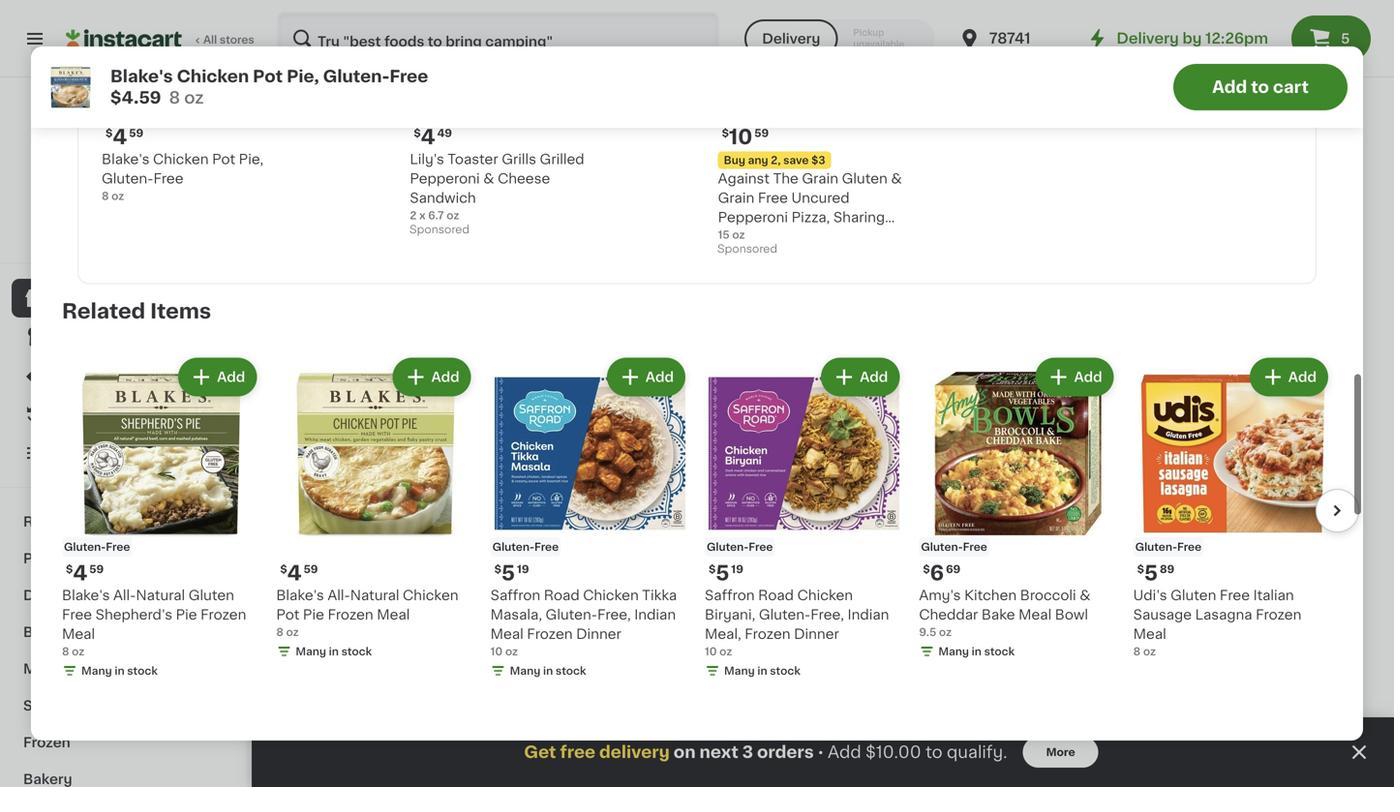 Task type: locate. For each thing, give the bounding box(es) containing it.
1 vertical spatial items
[[897, 547, 928, 557]]

many in stock for lifestyle
[[1030, 504, 1107, 514]]

save right 2,
[[784, 127, 809, 138]]

lifestyle
[[1011, 446, 1070, 460]]

0 horizontal spatial natural
[[136, 561, 185, 574]]

frozen inside zatarain's frozen blackened chicken alfredo 24 oz
[[1260, 427, 1305, 440]]

many in stock
[[490, 484, 566, 495], [850, 504, 927, 514], [1030, 504, 1107, 514], [296, 618, 372, 629], [939, 618, 1015, 629], [81, 638, 158, 648], [724, 638, 801, 648], [510, 638, 586, 648]]

5 up biryani,
[[716, 535, 729, 555]]

0 horizontal spatial add to cart
[[382, 343, 460, 356]]

$ 4 59 for 5
[[66, 535, 104, 555]]

& left candy at left
[[77, 699, 88, 713]]

stock for gluten-
[[556, 638, 586, 648]]

b inside h-e-b value pack natural boneless skinless chicken breasts
[[322, 39, 332, 53]]

1 vertical spatial buy
[[54, 408, 82, 421]]

1 horizontal spatial 3
[[1108, 57, 1119, 73]]

pot
[[253, 68, 283, 85], [212, 125, 235, 138], [401, 427, 424, 440], [276, 580, 300, 594]]

product group containing 6
[[919, 326, 1118, 635]]

0 horizontal spatial any
[[748, 127, 768, 138]]

buy left it
[[54, 408, 82, 421]]

dinner inside saffron road chicken tikka masala, gluten-free, indian meal frozen dinner 10 oz
[[576, 599, 621, 613]]

oz down sausage
[[1143, 618, 1156, 629]]

grain down against
[[718, 163, 755, 177]]

9 left 39
[[1202, 401, 1216, 421]]

blake's chicken pot pie, gluten-free $4.59 8 oz
[[110, 68, 428, 106]]

chicken inside 'h-e-b boneless skinless seasoned chicken thighs for fajitas'
[[1011, 78, 1067, 92]]

2 horizontal spatial 6
[[1011, 484, 1018, 495]]

jennie-o turkey, ground, 93%/7%
[[831, 39, 948, 72]]

6 down lifestyle on the bottom right of the page
[[1011, 484, 1018, 495]]

turkey,
[[898, 39, 948, 53]]

1 free, from the left
[[811, 580, 844, 594]]

2 road from the left
[[544, 561, 580, 574]]

o
[[883, 39, 895, 53]]

sausage
[[1134, 580, 1192, 594]]

free inside buy any 2, save $3 against the grain gluten & grain free uncured pepperoni pizza, sharing size
[[758, 163, 788, 177]]

5 button
[[1292, 15, 1371, 62]]

1 horizontal spatial blake's chicken pot pie, gluten-free 8 oz
[[290, 427, 452, 475]]

h- for turkey
[[471, 39, 488, 53]]

1 vertical spatial boneless
[[343, 59, 406, 72]]

frozen down masala,
[[527, 599, 573, 613]]

0 vertical spatial save
[[784, 127, 809, 138]]

h-e-b logo image
[[81, 101, 166, 186]]

1 vertical spatial add to cart button
[[345, 332, 469, 367]]

many down 9.15
[[490, 484, 521, 495]]

09 inside $ 5 09
[[317, 15, 332, 25]]

skinless inside 'h-e-b boneless skinless seasoned chicken thighs for fajitas'
[[1011, 59, 1067, 72]]

grills
[[502, 125, 536, 138]]

oz down lifestyle on the bottom right of the page
[[1021, 484, 1033, 495]]

1 vertical spatial 09
[[678, 402, 693, 413]]

meal down sausage
[[1134, 599, 1167, 613]]

1 horizontal spatial buy
[[724, 127, 746, 138]]

add to cart button inside item carousel region
[[345, 332, 469, 367]]

h- for seasoned
[[1011, 39, 1028, 53]]

& left the eggs
[[64, 589, 76, 602]]

many in stock for pot
[[296, 618, 372, 629]]

2 vertical spatial to
[[926, 744, 943, 761]]

1 vertical spatial cart
[[431, 343, 460, 356]]

many in stock for free
[[81, 638, 158, 648]]

10 down meal,
[[705, 618, 717, 629]]

add inside treatment tracker modal dialog
[[828, 744, 861, 761]]

b down $ 5 09
[[322, 39, 332, 53]]

6 up cheddar at the bottom of the page
[[930, 535, 944, 555]]

e- inside h-e-b 93/7 lean ground turkey
[[668, 39, 682, 53]]

gluten up dairy & eggs link
[[189, 561, 234, 574]]

1 horizontal spatial pie,
[[287, 68, 319, 85]]

1 vertical spatial $ 4 59
[[294, 401, 332, 421]]

gluten up cauliflower
[[1094, 427, 1140, 440]]

0 horizontal spatial free,
[[597, 580, 631, 594]]

19 for saffron road chicken biryani, gluten-free, indian meal, frozen dinner
[[731, 536, 744, 547]]

stock for bake
[[984, 618, 1015, 629]]

2 turkey from the left
[[705, 59, 751, 72]]

e- inside the h-e-b organic ground turkey
[[488, 39, 502, 53]]

turkey down $ 8 19
[[471, 59, 516, 72]]

dairy & eggs
[[23, 589, 114, 602]]

9
[[1202, 14, 1216, 34], [1202, 401, 1216, 421]]

oz inside saffron road chicken biryani, gluten-free, indian meal, frozen dinner 10 oz
[[720, 618, 732, 629]]

2 vertical spatial buy
[[833, 529, 854, 540]]

& inside dairy & eggs link
[[64, 589, 76, 602]]

sponsored badge image down 6.7
[[410, 197, 468, 208]]

many in stock up meat & seafood link
[[81, 638, 158, 648]]

saffron up biryani,
[[705, 561, 755, 574]]

0 horizontal spatial pie,
[[239, 125, 264, 138]]

1 vertical spatial to
[[413, 343, 428, 356]]

1 all- from the left
[[113, 561, 136, 574]]

1 horizontal spatial free,
[[811, 580, 844, 594]]

2 all- from the left
[[328, 561, 350, 574]]

1 pie from the left
[[176, 580, 197, 594]]

frozen down blake's all-natural chicken pot pie frozen meal 8 oz
[[290, 612, 363, 632]]

meal inside blake's all-natural gluten free shepherd's pie frozen meal 8 oz
[[62, 599, 95, 613]]

39
[[1218, 402, 1233, 413]]

saffron up masala,
[[491, 561, 541, 574]]

cauliflower
[[1073, 446, 1150, 460]]

$ 5 19 up masala,
[[494, 535, 529, 555]]

0 horizontal spatial turkey
[[471, 59, 516, 72]]

e- for 93/7
[[668, 39, 682, 53]]

2 horizontal spatial pie,
[[428, 427, 452, 440]]

grain down $3
[[802, 144, 839, 158]]

in for gluten-
[[758, 638, 767, 648]]

any left 3,
[[857, 529, 877, 540]]

1 crust from the left
[[895, 465, 932, 479]]

None search field
[[277, 12, 720, 66]]

bowl
[[1055, 580, 1088, 594]]

1 dinner from the left
[[794, 599, 839, 613]]

oz down dairy & eggs
[[72, 618, 85, 629]]

kitchen up "enchilada"
[[516, 427, 568, 440]]

$ inside $ 4 89
[[1015, 402, 1022, 413]]

1 saffron from the left
[[705, 561, 755, 574]]

frozen inside saffron road chicken biryani, gluten-free, indian meal, frozen dinner 10 oz
[[745, 599, 791, 613]]

$10.06 per package (estimated) element
[[1011, 11, 1176, 36]]

gluten up lasagna
[[1171, 561, 1217, 574]]

1 9 from the top
[[1202, 14, 1216, 34]]

1 vertical spatial blake's chicken pot pie, gluten-free 8 oz
[[290, 427, 452, 475]]

ground right organic
[[573, 39, 624, 53]]

oz inside 9 h-e-b 80% lean/20% fat ground turkey 48 oz
[[1208, 78, 1221, 88]]

19 for h-e-b organic ground turkey
[[498, 15, 510, 25]]

chicken inside zatarain's frozen blackened chicken alfredo 24 oz
[[1266, 446, 1322, 460]]

saffron road chicken biryani, gluten-free, indian meal, frozen dinner 10 oz
[[705, 561, 889, 629]]

19 up biryani,
[[731, 536, 744, 547]]

alfredo
[[1191, 465, 1241, 479]]

meat
[[23, 662, 59, 676]]

78741
[[989, 31, 1031, 46]]

8 inside blake's all-natural gluten free shepherd's pie frozen meal 8 oz
[[62, 618, 69, 629]]

2 horizontal spatial -
[[982, 427, 988, 440]]

add button for blake's all-natural gluten free shepherd's pie frozen meal
[[180, 332, 255, 367]]

1 horizontal spatial dinner
[[794, 599, 839, 613]]

3 right all
[[1108, 57, 1119, 73]]

& up bowl
[[1080, 561, 1091, 574]]

natural inside blake's all-natural gluten free shepherd's pie frozen meal 8 oz
[[136, 561, 185, 574]]

all- up shepherd's
[[113, 561, 136, 574]]

0 horizontal spatial dinner
[[576, 599, 621, 613]]

in for cheddar
[[972, 618, 982, 629]]

amy's up poblano
[[471, 427, 512, 440]]

stock down life cuisine gluten free lifestyle cauliflower crust pepperoni pizza 6 oz
[[1076, 504, 1107, 514]]

2 horizontal spatial natural
[[350, 561, 399, 574]]

lists
[[54, 446, 88, 460]]

$ 4 59 for 4
[[294, 401, 332, 421]]

gluten-free for free
[[64, 514, 130, 524]]

any inside buy any 2, save $3 against the grain gluten & grain free uncured pepperoni pizza, sharing size
[[748, 127, 768, 138]]

sponsored badge image
[[410, 197, 468, 208], [718, 216, 777, 227]]

higher than in-store prices 100% satisfaction guarantee
[[44, 215, 205, 245]]

5 for saffron road chicken biryani, gluten-free, indian meal, frozen dinner
[[716, 535, 729, 555]]

2 horizontal spatial $ 5 19
[[709, 535, 744, 555]]

in down life cuisine gluten free lifestyle cauliflower crust pepperoni pizza 6 oz
[[1064, 504, 1073, 514]]

delivery left 13
[[762, 32, 821, 46]]

1 horizontal spatial amy's
[[919, 561, 961, 574]]

2 horizontal spatial buy
[[833, 529, 854, 540]]

skinless
[[1011, 59, 1067, 72], [290, 78, 346, 92]]

life cuisine gluten free lifestyle cauliflower crust pepperoni pizza 6 oz
[[1011, 427, 1173, 495]]

stock for pepperoni
[[896, 504, 927, 514]]

0 horizontal spatial kitchen
[[516, 427, 568, 440]]

than
[[84, 215, 108, 226]]

pie,
[[287, 68, 319, 85], [239, 125, 264, 138], [428, 427, 452, 440]]

many down lifestyle on the bottom right of the page
[[1030, 504, 1061, 514]]

b inside 9 h-e-b 80% lean/20% fat ground turkey 48 oz
[[1223, 39, 1232, 53]]

meal inside saffron road chicken tikka masala, gluten-free, indian meal frozen dinner 10 oz
[[491, 599, 524, 613]]

enchilada
[[530, 446, 596, 460]]

1 road from the left
[[758, 561, 794, 574]]

1 vertical spatial skinless
[[290, 78, 346, 92]]

oz inside blake's all-natural chicken pot pie frozen meal 8 oz
[[286, 599, 299, 610]]

saffron inside saffron road chicken biryani, gluten-free, indian meal, frozen dinner 10 oz
[[705, 561, 755, 574]]

0 vertical spatial buy
[[724, 127, 746, 138]]

qualify.
[[947, 744, 1008, 761]]

in down blake's all-natural chicken pot pie frozen meal 8 oz
[[329, 618, 339, 629]]

2 dinner from the left
[[576, 599, 621, 613]]

amy's for 6
[[919, 561, 961, 574]]

gluten inside the udi's gluten free italian sausage lasagna frozen meal 8 oz
[[1171, 561, 1217, 574]]

meal inside the udi's gluten free italian sausage lasagna frozen meal 8 oz
[[1134, 599, 1167, 613]]

0 horizontal spatial items
[[897, 547, 928, 557]]

jennie-
[[831, 39, 883, 53]]

item carousel region containing frozen desserts
[[290, 602, 1356, 787]]

0 vertical spatial add to cart button
[[1174, 64, 1348, 110]]

amy's inside "amy's kitchen roasted poblano enchilada 9.15 oz"
[[471, 427, 512, 440]]

1 horizontal spatial boneless
[[1056, 39, 1119, 53]]

- for bread
[[808, 427, 814, 440]]

pepperoni inside stouffer's frozen pizza - pepperoni french bread pizza 11.25 oz
[[651, 446, 721, 460]]

1 vertical spatial pie,
[[239, 125, 264, 138]]

in up 3,
[[883, 504, 893, 514]]

add button for saffron road chicken tikka masala, gluten-free, indian meal frozen dinner
[[609, 332, 684, 367]]

89 inside $ 5 89
[[1160, 536, 1175, 547]]

1 horizontal spatial 89
[[1160, 536, 1175, 547]]

treatment tracker modal dialog
[[252, 718, 1394, 787]]

save for grain
[[784, 127, 809, 138]]

b for boneless
[[1042, 39, 1052, 53]]

1 horizontal spatial turkey
[[705, 59, 751, 72]]

natural inside blake's all-natural chicken pot pie frozen meal 8 oz
[[350, 561, 399, 574]]

& inside snacks & candy link
[[77, 699, 88, 713]]

0 vertical spatial blake's chicken pot pie, gluten-free 8 oz
[[102, 125, 264, 174]]

2 9 from the top
[[1202, 401, 1216, 421]]

gluten-free for lifestyle
[[1013, 380, 1079, 390]]

-
[[808, 427, 814, 440], [982, 427, 988, 440], [831, 465, 837, 479]]

1 vertical spatial save
[[892, 529, 918, 540]]

many in stock up 3,
[[850, 504, 927, 514]]

$10.00
[[866, 744, 921, 761]]

any for see
[[857, 529, 877, 540]]

oz down poblano
[[494, 465, 507, 475]]

1 horizontal spatial 09
[[678, 402, 693, 413]]

$ 4 89
[[1015, 401, 1053, 421]]

2 pie from the left
[[303, 580, 324, 594]]

0 horizontal spatial pie
[[176, 580, 197, 594]]

oz inside zatarain's frozen blackened chicken alfredo 24 oz
[[1208, 484, 1220, 495]]

1 horizontal spatial any
[[857, 529, 877, 540]]

(est.)
[[1108, 12, 1150, 28]]

blake's inside blake's all-natural gluten free shepherd's pie frozen meal 8 oz
[[62, 561, 110, 574]]

indian
[[848, 580, 889, 594], [634, 580, 676, 594]]

turkey inside h-e-b 93/7 lean ground turkey
[[705, 59, 751, 72]]

2 horizontal spatial ground
[[1216, 59, 1267, 72]]

1 horizontal spatial kitchen
[[964, 561, 1017, 574]]

0 vertical spatial boneless
[[1056, 39, 1119, 53]]

5 left /lb
[[301, 14, 315, 34]]

frozen right zatarain's
[[1260, 427, 1305, 440]]

pizza up 11.25
[[651, 465, 686, 479]]

&
[[483, 144, 494, 158], [891, 144, 902, 158], [1080, 561, 1091, 574], [64, 589, 76, 602], [62, 662, 74, 676], [77, 699, 88, 713]]

buy it again
[[54, 408, 136, 421]]

product group containing 9
[[1191, 226, 1356, 497]]

stock up the $2.50 on the right bottom of page
[[896, 504, 927, 514]]

crust inside the digiorno frozen pizza - frozen pepperoni pizza - stuffed crust pizza 22.2 oz
[[895, 465, 932, 479]]

toaster
[[448, 125, 498, 138]]

& inside meat & seafood link
[[62, 662, 74, 676]]

1 horizontal spatial sponsored badge image
[[718, 216, 777, 227]]

stock for free,
[[770, 638, 801, 648]]

free inside life cuisine gluten free lifestyle cauliflower crust pepperoni pizza 6 oz
[[1143, 427, 1173, 440]]

gluten
[[842, 144, 888, 158], [1094, 427, 1140, 440], [189, 561, 234, 574], [1171, 561, 1217, 574]]

turkey down lean/20%
[[1270, 59, 1316, 72]]

oz up 4 59
[[300, 465, 313, 475]]

e- for value
[[307, 39, 322, 53]]

b for value
[[322, 39, 332, 53]]

free
[[390, 68, 428, 85], [146, 78, 170, 88], [153, 144, 184, 158], [758, 163, 788, 177], [334, 380, 359, 390], [514, 380, 539, 390], [1055, 380, 1079, 390], [1143, 427, 1173, 440], [342, 446, 372, 460], [106, 514, 130, 524], [749, 514, 773, 524], [534, 514, 559, 524], [963, 514, 987, 524], [1177, 514, 1202, 524], [1220, 561, 1250, 574], [62, 580, 92, 594]]

0 horizontal spatial saffron
[[491, 561, 541, 574]]

gluten-free
[[104, 78, 170, 88], [292, 380, 359, 390], [473, 380, 539, 390], [1013, 380, 1079, 390], [64, 514, 130, 524], [707, 514, 773, 524], [493, 514, 559, 524], [921, 514, 987, 524], [1135, 514, 1202, 524]]

ground inside 9 h-e-b 80% lean/20% fat ground turkey 48 oz
[[1216, 59, 1267, 72]]

many down '22.2'
[[850, 504, 881, 514]]

19 for h-e-b 93/7 lean ground turkey
[[677, 15, 689, 25]]

road inside saffron road chicken tikka masala, gluten-free, indian meal frozen dinner 10 oz
[[544, 561, 580, 574]]

meal down masala,
[[491, 599, 524, 613]]

blake's all-natural chicken pot pie frozen meal 8 oz
[[276, 561, 459, 610]]

amy's kitchen broccoli & cheddar bake meal bowl 9.5 oz
[[919, 561, 1091, 610]]

5 for udi's gluten free italian sausage lasagna frozen meal
[[1145, 535, 1158, 555]]

& down 93%/7%
[[891, 144, 902, 158]]

frozen down biryani,
[[745, 599, 791, 613]]

6 69
[[482, 401, 512, 421]]

pie inside blake's all-natural chicken pot pie frozen meal 8 oz
[[303, 580, 324, 594]]

dairy
[[23, 589, 61, 602]]

h- inside the h-e-b organic ground turkey
[[471, 39, 488, 53]]

1 horizontal spatial items
[[1123, 57, 1172, 73]]

h- up fajitas
[[1011, 39, 1028, 53]]

all- for 4
[[113, 561, 136, 574]]

service type group
[[745, 19, 935, 58]]

amy's up cheddar at the bottom of the page
[[919, 561, 961, 574]]

1 horizontal spatial pie
[[303, 580, 324, 594]]

all-
[[113, 561, 136, 574], [328, 561, 350, 574]]

pepperoni up sandwich
[[410, 144, 480, 158]]

items inside buy any 3, save $2.50 see eligible items
[[897, 547, 928, 557]]

19 up h-e-b 93/7 lean ground turkey
[[677, 15, 689, 25]]

0 vertical spatial amy's
[[471, 427, 512, 440]]

many down blake's all-natural chicken pot pie frozen meal 8 oz
[[296, 618, 326, 629]]

0 horizontal spatial all-
[[113, 561, 136, 574]]

1 vertical spatial 89
[[1160, 536, 1175, 547]]

1 vertical spatial 9
[[1202, 401, 1216, 421]]

3 right next
[[742, 744, 753, 761]]

2 horizontal spatial $ 4 59
[[294, 401, 332, 421]]

pizza
[[770, 427, 805, 440], [944, 427, 979, 440], [954, 446, 988, 460], [651, 465, 686, 479], [935, 465, 970, 479], [1125, 465, 1160, 479]]

3 turkey from the left
[[1270, 59, 1316, 72]]

0 horizontal spatial save
[[784, 127, 809, 138]]

buy for buy any 3, save $2.50 see eligible items
[[833, 529, 854, 540]]

0 vertical spatial sponsored badge image
[[410, 197, 468, 208]]

many for life cuisine gluten free lifestyle cauliflower crust pepperoni pizza
[[1030, 504, 1061, 514]]

add button for saffron road chicken biryani, gluten-free, indian meal, frozen dinner
[[823, 332, 898, 367]]

buy any 3, save $2.50 see eligible items
[[831, 529, 952, 557]]

1 horizontal spatial indian
[[848, 580, 889, 594]]

natural for 4
[[136, 561, 185, 574]]

amy's inside amy's kitchen broccoli & cheddar bake meal bowl 9.5 oz
[[919, 561, 961, 574]]

in for enchilada
[[523, 484, 533, 495]]

sponsored badge image down size
[[718, 216, 777, 227]]

1 horizontal spatial -
[[831, 465, 837, 479]]

many in stock down "amy's kitchen roasted poblano enchilada 9.15 oz"
[[490, 484, 566, 495]]

many for blake's all-natural gluten free shepherd's pie frozen meal
[[81, 638, 112, 648]]

b for 93/7
[[682, 39, 692, 53]]

1 vertical spatial amy's
[[919, 561, 961, 574]]

10 inside saffron road chicken biryani, gluten-free, indian meal, frozen dinner 10 oz
[[705, 618, 717, 629]]

in for lifestyle
[[1064, 504, 1073, 514]]

in
[[523, 484, 533, 495], [883, 504, 893, 514], [1064, 504, 1073, 514], [329, 618, 339, 629], [972, 618, 982, 629], [115, 638, 125, 648], [758, 638, 767, 648], [543, 638, 553, 648]]

snacks & candy
[[23, 699, 138, 713]]

in for frozen
[[883, 504, 893, 514]]

blake's inside blake's chicken pot pie, gluten-free $4.59 8 oz
[[110, 68, 173, 85]]

0 horizontal spatial to
[[413, 343, 428, 356]]

h- up fat
[[1191, 39, 1208, 53]]

0 vertical spatial add to cart
[[1212, 79, 1309, 95]]

0 horizontal spatial 89
[[1038, 402, 1053, 413]]

5
[[301, 14, 315, 34], [662, 14, 675, 34], [1341, 32, 1350, 46], [716, 535, 729, 555], [502, 535, 515, 555], [1145, 535, 1158, 555]]

any for against
[[748, 127, 768, 138]]

1 vertical spatial 69
[[946, 536, 961, 547]]

0 horizontal spatial $ 5 19
[[494, 535, 529, 555]]

many down masala,
[[510, 638, 541, 648]]

0 horizontal spatial -
[[808, 427, 814, 440]]

amy's
[[471, 427, 512, 440], [919, 561, 961, 574]]

pie down 4 59
[[303, 580, 324, 594]]

meal,
[[705, 599, 741, 613]]

0 vertical spatial any
[[748, 127, 768, 138]]

dairy & eggs link
[[12, 577, 235, 614]]

ground down 93/7
[[651, 59, 702, 72]]

road for masala,
[[544, 561, 580, 574]]

11.25
[[651, 484, 677, 495]]

zatarain's
[[1191, 427, 1256, 440]]

seasoned
[[1070, 59, 1138, 72]]

1 horizontal spatial cart
[[1273, 79, 1309, 95]]

kitchen inside amy's kitchen broccoli & cheddar bake meal bowl 9.5 oz
[[964, 561, 1017, 574]]

e- down $ 5 09
[[307, 39, 322, 53]]

pepperoni up stuffed
[[880, 446, 950, 460]]

1 horizontal spatial save
[[892, 529, 918, 540]]

0 horizontal spatial road
[[544, 561, 580, 574]]

2 crust from the left
[[1011, 465, 1048, 479]]

many down meal,
[[724, 638, 755, 648]]

h- for natural
[[290, 39, 307, 53]]

frozen inside blake's all-natural chicken pot pie frozen meal 8 oz
[[328, 580, 373, 594]]

$ inside $ 4 09
[[655, 402, 662, 413]]

oz inside stouffer's frozen pizza - pepperoni french bread pizza 11.25 oz
[[679, 484, 692, 495]]

many in stock down life cuisine gluten free lifestyle cauliflower crust pepperoni pizza 6 oz
[[1030, 504, 1107, 514]]

2 indian from the left
[[634, 580, 676, 594]]

pizza down cauliflower
[[1125, 465, 1160, 479]]

stock down bake
[[984, 618, 1015, 629]]

0 vertical spatial $ 4 59
[[106, 99, 143, 119]]

grain
[[802, 144, 839, 158], [718, 163, 755, 177]]

saffron inside saffron road chicken tikka masala, gluten-free, indian meal frozen dinner 10 oz
[[491, 561, 541, 574]]

blake's for oz
[[110, 68, 173, 85]]

5 for h-e-b 93/7 lean ground turkey
[[662, 14, 675, 34]]

buy inside buy any 3, save $2.50 see eligible items
[[833, 529, 854, 540]]

e- up higher than in-store prices "link" on the left top of the page
[[120, 193, 135, 206]]

2 vertical spatial 6
[[930, 535, 944, 555]]

free,
[[811, 580, 844, 594], [597, 580, 631, 594]]

2 vertical spatial $ 4 59
[[66, 535, 104, 555]]

0 horizontal spatial ground
[[573, 39, 624, 53]]

e- up $19.67
[[1208, 39, 1223, 53]]

delivery for delivery by 12:26pm
[[1117, 31, 1179, 46]]

1 vertical spatial 6
[[1011, 484, 1018, 495]]

many in stock for masala,
[[510, 638, 586, 648]]

0 horizontal spatial $ 4 59
[[66, 535, 104, 555]]

b down $ 8 19
[[502, 39, 512, 53]]

8 inside blake's chicken pot pie, gluten-free $4.59 8 oz
[[169, 90, 180, 106]]

product group
[[410, 0, 601, 213], [718, 0, 909, 232], [290, 226, 455, 478], [651, 226, 815, 497], [831, 226, 995, 579], [1191, 226, 1356, 497], [62, 326, 261, 655], [276, 326, 475, 635], [491, 326, 689, 655], [705, 326, 904, 655], [919, 326, 1118, 635], [1134, 326, 1332, 631]]

3 inside treatment tracker modal dialog
[[742, 744, 753, 761]]

kitchen inside "amy's kitchen roasted poblano enchilada 9.15 oz"
[[516, 427, 568, 440]]

many for saffron road chicken biryani, gluten-free, indian meal, frozen dinner
[[724, 638, 755, 648]]

frozen link
[[12, 724, 235, 761]]

13
[[842, 14, 864, 34]]

gluten-free for gluten-
[[707, 514, 773, 524]]

item carousel region containing frozen entrees
[[290, 156, 1356, 587]]

5 up udi's
[[1145, 535, 1158, 555]]

h- inside h-e-b value pack natural boneless skinless chicken breasts
[[290, 39, 307, 53]]

save inside buy any 2, save $3 against the grain gluten & grain free uncured pepperoni pizza, sharing size
[[784, 127, 809, 138]]

2 horizontal spatial turkey
[[1270, 59, 1316, 72]]

3
[[1108, 57, 1119, 73], [742, 744, 753, 761]]

1 horizontal spatial $ 5 19
[[655, 14, 689, 34]]

stock up meat & seafood link
[[127, 638, 158, 648]]

pie
[[176, 580, 197, 594], [303, 580, 324, 594]]

b up $19.67
[[1223, 39, 1232, 53]]

skinless up fajitas
[[1011, 59, 1067, 72]]

0 vertical spatial to
[[1251, 79, 1269, 95]]

road
[[758, 561, 794, 574], [544, 561, 580, 574]]

- for pizza
[[982, 427, 988, 440]]

0 horizontal spatial amy's
[[471, 427, 512, 440]]

2 free, from the left
[[597, 580, 631, 594]]

item carousel region
[[290, 156, 1356, 587], [35, 318, 1359, 667], [290, 602, 1356, 787]]

10 down masala,
[[491, 618, 503, 629]]

stouffer's
[[651, 427, 717, 440]]

- up '22.2'
[[831, 465, 837, 479]]

snacks & candy link
[[12, 687, 235, 724]]

many in stock for cheddar
[[939, 618, 1015, 629]]

$ 5 19 for saffron road chicken biryani, gluten-free, indian meal, frozen dinner
[[709, 535, 744, 555]]

1 vertical spatial grain
[[718, 163, 755, 177]]

0 vertical spatial 6
[[482, 401, 496, 421]]

skinless up the breasts
[[290, 78, 346, 92]]

69 up cheddar at the bottom of the page
[[946, 536, 961, 547]]

size
[[718, 202, 746, 216]]

delivery down (est.)
[[1117, 31, 1179, 46]]

0 horizontal spatial 3
[[742, 744, 753, 761]]

natural up frozen desserts
[[350, 561, 399, 574]]

product group containing against the grain gluten & grain free uncured pepperoni pizza, sharing size
[[718, 0, 909, 232]]

1 turkey from the left
[[471, 59, 516, 72]]

crust right stuffed
[[895, 465, 932, 479]]

free inside the udi's gluten free italian sausage lasagna frozen meal 8 oz
[[1220, 561, 1250, 574]]

$ 5 19 for saffron road chicken tikka masala, gluten-free, indian meal frozen dinner
[[494, 535, 529, 555]]

indian down tikka
[[634, 580, 676, 594]]

pizza up bread
[[770, 427, 805, 440]]

saffron
[[705, 561, 755, 574], [491, 561, 541, 574]]

1 horizontal spatial grain
[[802, 144, 839, 158]]

many in stock down blake's all-natural chicken pot pie frozen meal 8 oz
[[296, 618, 372, 629]]

1 horizontal spatial road
[[758, 561, 794, 574]]

stock down saffron road chicken tikka masala, gluten-free, indian meal frozen dinner 10 oz
[[556, 638, 586, 648]]

0 vertical spatial 9
[[1202, 14, 1216, 34]]

0 horizontal spatial sponsored badge image
[[410, 197, 468, 208]]

$ inside $ 13 99
[[835, 15, 842, 25]]

89 inside $ 4 89
[[1038, 402, 1053, 413]]

19 inside $ 8 19
[[498, 15, 510, 25]]

all- up frozen desserts
[[328, 561, 350, 574]]

09
[[317, 15, 332, 25], [678, 402, 693, 413]]

eggs
[[79, 589, 114, 602]]

2 saffron from the left
[[491, 561, 541, 574]]

all- inside blake's all-natural chicken pot pie frozen meal 8 oz
[[328, 561, 350, 574]]

1 horizontal spatial natural
[[290, 59, 340, 72]]

oz inside blake's chicken pot pie, gluten-free $4.59 8 oz
[[184, 90, 204, 106]]

19 up masala,
[[517, 536, 529, 547]]

guarantee
[[149, 235, 205, 245]]

many in stock down saffron road chicken tikka masala, gluten-free, indian meal frozen dinner 10 oz
[[510, 638, 586, 648]]

e- down $ 8 19
[[488, 39, 502, 53]]

turkey
[[471, 59, 516, 72], [705, 59, 751, 72], [1270, 59, 1316, 72]]

boneless down pack
[[343, 59, 406, 72]]

0 horizontal spatial 6
[[482, 401, 496, 421]]

$ 10 49
[[835, 401, 882, 421]]

shop
[[54, 291, 90, 305]]

boneless
[[1056, 39, 1119, 53], [343, 59, 406, 72]]

1 indian from the left
[[848, 580, 889, 594]]

save for items
[[892, 529, 918, 540]]

blake's chicken pot pie, gluten-free 8 oz
[[102, 125, 264, 174], [290, 427, 452, 475]]

many in stock for enchilada
[[490, 484, 566, 495]]

h- up in-
[[102, 193, 120, 206]]

blake's chicken pot pie, gluten-free 8 oz inside item carousel region
[[290, 427, 452, 475]]

1 horizontal spatial skinless
[[1011, 59, 1067, 72]]



Task type: describe. For each thing, give the bounding box(es) containing it.
pepperoni inside the digiorno frozen pizza - frozen pepperoni pizza - stuffed crust pizza 22.2 oz
[[880, 446, 950, 460]]

stores
[[220, 34, 254, 45]]

many in stock for gluten-
[[724, 638, 801, 648]]

chicken inside blake's all-natural chicken pot pie frozen meal 8 oz
[[403, 561, 459, 574]]

oz inside the udi's gluten free italian sausage lasagna frozen meal 8 oz
[[1143, 618, 1156, 629]]

b up the store
[[135, 193, 145, 206]]

$ 8 19
[[474, 14, 510, 34]]

kitchen for 69
[[516, 427, 568, 440]]

pack
[[376, 39, 409, 53]]

lily's
[[410, 125, 444, 138]]

delivery button
[[745, 19, 838, 58]]

stock for pie
[[341, 618, 372, 629]]

2 vertical spatial pie,
[[428, 427, 452, 440]]

1 horizontal spatial 6
[[930, 535, 944, 555]]

gluten- inside saffron road chicken biryani, gluten-free, indian meal, frozen dinner 10 oz
[[759, 580, 811, 594]]

in for free
[[115, 638, 125, 648]]

for
[[1119, 78, 1141, 92]]

item carousel region containing 4
[[35, 318, 1359, 667]]

buy for buy any 2, save $3 against the grain gluten & grain free uncured pepperoni pizza, sharing size
[[724, 127, 746, 138]]

oz inside life cuisine gluten free lifestyle cauliflower crust pepperoni pizza 6 oz
[[1021, 484, 1033, 495]]

gluten-free for cheddar
[[921, 514, 987, 524]]

product group containing lily's toaster grills grilled pepperoni & cheese sandwich
[[410, 0, 601, 213]]

& inside amy's kitchen broccoli & cheddar bake meal bowl 9.5 oz
[[1080, 561, 1091, 574]]

ground inside the h-e-b organic ground turkey
[[573, 39, 624, 53]]

in-
[[111, 215, 126, 226]]

all
[[1084, 57, 1104, 73]]

related items
[[62, 273, 211, 294]]

pizza up the $2.50 on the right bottom of page
[[935, 465, 970, 479]]

89 for 4
[[1038, 402, 1053, 413]]

snacks
[[23, 699, 74, 713]]

sponsored badge image for 2 x 6.7 oz
[[410, 197, 468, 208]]

many for digiorno frozen pizza - frozen pepperoni pizza - stuffed crust pizza
[[850, 504, 881, 514]]

saffron for saffron road chicken tikka masala, gluten-free, indian meal frozen dinner
[[491, 561, 541, 574]]

free
[[560, 744, 596, 761]]

many for saffron road chicken tikka masala, gluten-free, indian meal frozen dinner
[[510, 638, 541, 648]]

lasagna
[[1195, 580, 1253, 594]]

$19.67
[[1204, 60, 1239, 70]]

digiorno
[[831, 427, 891, 440]]

e- for organic
[[488, 39, 502, 53]]

gluten- inside saffron road chicken tikka masala, gluten-free, indian meal frozen dinner 10 oz
[[546, 580, 597, 594]]

stock for shepherd's
[[127, 638, 158, 648]]

view more button
[[1145, 602, 1247, 641]]

turkey inside 9 h-e-b 80% lean/20% fat ground turkey 48 oz
[[1270, 59, 1316, 72]]

sharing
[[834, 183, 885, 196]]

stock for 9.15
[[536, 484, 566, 495]]

bakery
[[23, 773, 72, 786]]

e- inside 9 h-e-b 80% lean/20% fat ground turkey 48 oz
[[1208, 39, 1223, 53]]

sponsored badge image for against the grain gluten & grain free uncured pepperoni pizza, sharing size
[[718, 216, 777, 227]]

93%/7%
[[889, 59, 944, 72]]

beverages
[[23, 626, 97, 639]]

0 vertical spatial 3
[[1108, 57, 1119, 73]]

get free delivery on next 3 orders • add $10.00 to qualify.
[[524, 744, 1008, 761]]

5 inside button
[[1341, 32, 1350, 46]]

product group containing 10
[[831, 226, 995, 579]]

0 vertical spatial grain
[[802, 144, 839, 158]]

15 oz
[[718, 202, 745, 212]]

& inside buy any 2, save $3 against the grain gluten & grain free uncured pepperoni pizza, sharing size
[[891, 144, 902, 158]]

9 inside 9 h-e-b 80% lean/20% fat ground turkey 48 oz
[[1202, 14, 1216, 34]]

gluten inside buy any 2, save $3 against the grain gluten & grain free uncured pepperoni pizza, sharing size
[[842, 144, 888, 158]]

prices
[[157, 215, 191, 226]]

see
[[831, 547, 852, 557]]

gluten-free for enchilada
[[473, 380, 539, 390]]

69 inside 6 69
[[497, 402, 512, 413]]

skinless inside h-e-b value pack natural boneless skinless chicken breasts
[[290, 78, 346, 92]]

59 inside 4 59
[[304, 536, 318, 547]]

amy's for 69
[[471, 427, 512, 440]]

1 horizontal spatial add to cart button
[[1174, 64, 1348, 110]]

delivery by 12:26pm link
[[1086, 27, 1268, 50]]

meal inside blake's all-natural chicken pot pie frozen meal 8 oz
[[377, 580, 410, 594]]

19 for saffron road chicken tikka masala, gluten-free, indian meal frozen dinner
[[517, 536, 529, 547]]

09 for 5
[[317, 15, 332, 25]]

9.5
[[919, 599, 937, 610]]

oz inside blake's all-natural gluten free shepherd's pie frozen meal 8 oz
[[72, 618, 85, 629]]

delivery for delivery
[[762, 32, 821, 46]]

get
[[524, 744, 556, 761]]

french
[[724, 446, 771, 460]]

to inside item carousel region
[[413, 343, 428, 356]]

meal inside amy's kitchen broccoli & cheddar bake meal bowl 9.5 oz
[[1019, 580, 1052, 594]]

stock for cauliflower
[[1076, 504, 1107, 514]]

chicken inside saffron road chicken biryani, gluten-free, indian meal, frozen dinner 10 oz
[[797, 561, 853, 574]]

road for gluten-
[[758, 561, 794, 574]]

free, inside saffron road chicken tikka masala, gluten-free, indian meal frozen dinner 10 oz
[[597, 580, 631, 594]]

1 horizontal spatial add to cart
[[1212, 79, 1309, 95]]

add all 3 items
[[1045, 57, 1172, 73]]

turkey inside the h-e-b organic ground turkey
[[471, 59, 516, 72]]

pie, inside blake's chicken pot pie, gluten-free $4.59 8 oz
[[287, 68, 319, 85]]

80%
[[1236, 39, 1266, 53]]

10 left the /pkg
[[1022, 14, 1045, 34]]

$ inside $ 5 89
[[1137, 536, 1145, 547]]

100%
[[49, 235, 79, 245]]

add button for stouffer's frozen pizza - pepperoni french bread pizza
[[735, 232, 810, 267]]

gluten-free for masala,
[[493, 514, 559, 524]]

sandwich
[[410, 163, 476, 177]]

free, inside saffron road chicken biryani, gluten-free, indian meal, frozen dinner 10 oz
[[811, 580, 844, 594]]

deals link
[[12, 356, 235, 395]]

orders
[[757, 744, 814, 761]]

chicken inside saffron road chicken tikka masala, gluten-free, indian meal frozen dinner 10 oz
[[583, 561, 639, 574]]

h- inside 9 h-e-b 80% lean/20% fat ground turkey 48 oz
[[1191, 39, 1208, 53]]

frozen right digiorno
[[895, 427, 941, 440]]

natural inside h-e-b value pack natural boneless skinless chicken breasts
[[290, 59, 340, 72]]

deals
[[54, 369, 94, 382]]

gluten- inside blake's chicken pot pie, gluten-free $4.59 8 oz
[[323, 68, 390, 85]]

higher
[[44, 215, 81, 226]]

e- inside "h-e-b" link
[[120, 193, 135, 206]]

$ inside $ 6 69
[[923, 536, 930, 547]]

frozen up bakery
[[23, 736, 70, 749]]

more
[[1046, 747, 1076, 758]]

frozen inside blake's all-natural gluten free shepherd's pie frozen meal 8 oz
[[201, 580, 246, 594]]

dinner inside saffron road chicken biryani, gluten-free, indian meal, frozen dinner 10 oz
[[794, 599, 839, 613]]

related
[[62, 273, 145, 294]]

delivery by 12:26pm
[[1117, 31, 1268, 46]]

frozen inside the udi's gluten free italian sausage lasagna frozen meal 8 oz
[[1256, 580, 1302, 594]]

blake's for meal
[[62, 561, 110, 574]]

cheese
[[498, 144, 550, 158]]

blake's all-natural gluten free shepherd's pie frozen meal 8 oz
[[62, 561, 246, 629]]

next
[[700, 744, 739, 761]]

life
[[1011, 427, 1036, 440]]

oz inside lily's toaster grills grilled pepperoni & cheese sandwich 2 x 6.7 oz
[[447, 182, 459, 193]]

blackened
[[1191, 446, 1263, 460]]

recipes
[[23, 515, 80, 529]]

saffron road chicken tikka masala, gluten-free, indian meal frozen dinner 10 oz
[[491, 561, 677, 629]]

frozen down digiorno
[[831, 446, 877, 460]]

indian inside saffron road chicken biryani, gluten-free, indian meal, frozen dinner 10 oz
[[848, 580, 889, 594]]

24
[[1191, 484, 1205, 495]]

oz inside amy's kitchen broccoli & cheddar bake meal bowl 9.5 oz
[[939, 599, 952, 610]]

oz inside saffron road chicken tikka masala, gluten-free, indian meal frozen dinner 10 oz
[[505, 618, 518, 629]]

candy
[[92, 699, 138, 713]]

instacart logo image
[[66, 27, 182, 50]]

udi's
[[1134, 561, 1167, 574]]

frozen inside saffron road chicken tikka masala, gluten-free, indian meal frozen dinner 10 oz
[[527, 599, 573, 613]]

$ inside $ 9 39
[[1195, 402, 1202, 413]]

to inside treatment tracker modal dialog
[[926, 744, 943, 761]]

oz inside the digiorno frozen pizza - frozen pepperoni pizza - stuffed crust pizza 22.2 oz
[[857, 484, 870, 495]]

desserts
[[368, 612, 465, 632]]

10 inside saffron road chicken tikka masala, gluten-free, indian meal frozen dinner 10 oz
[[491, 618, 503, 629]]

h- for ground
[[651, 39, 668, 53]]

15
[[718, 202, 730, 212]]

many in stock for frozen
[[850, 504, 927, 514]]

5 for saffron road chicken tikka masala, gluten-free, indian meal frozen dinner
[[502, 535, 515, 555]]

satisfaction
[[81, 235, 146, 245]]

& inside lily's toaster grills grilled pepperoni & cheese sandwich 2 x 6.7 oz
[[483, 144, 494, 158]]

x
[[419, 182, 426, 193]]

0 horizontal spatial grain
[[718, 163, 755, 177]]

meat & seafood link
[[12, 651, 235, 687]]

lists link
[[12, 434, 235, 473]]

$4.59
[[110, 90, 161, 106]]

entrees
[[368, 166, 451, 186]]

pepperoni inside lily's toaster grills grilled pepperoni & cheese sandwich 2 x 6.7 oz
[[410, 144, 480, 158]]

1 horizontal spatial $ 4 59
[[106, 99, 143, 119]]

pizza inside life cuisine gluten free lifestyle cauliflower crust pepperoni pizza 6 oz
[[1125, 465, 1160, 479]]

gluten inside blake's all-natural gluten free shepherd's pie frozen meal 8 oz
[[189, 561, 234, 574]]

frozen down the breasts
[[290, 166, 363, 186]]

boneless inside 'h-e-b boneless skinless seasoned chicken thighs for fajitas'
[[1056, 39, 1119, 53]]

$ inside $ 8 19
[[474, 15, 482, 25]]

pepperoni inside life cuisine gluten free lifestyle cauliflower crust pepperoni pizza 6 oz
[[1052, 465, 1122, 479]]

in for masala,
[[543, 638, 553, 648]]

fajitas
[[1011, 97, 1055, 111]]

pot inside blake's chicken pot pie, gluten-free $4.59 8 oz
[[253, 68, 283, 85]]

many for amy's kitchen broccoli & cheddar bake meal bowl
[[939, 618, 969, 629]]

oz inside "amy's kitchen roasted poblano enchilada 9.15 oz"
[[494, 465, 507, 475]]

e- for boneless
[[1028, 39, 1042, 53]]

boneless inside h-e-b value pack natural boneless skinless chicken breasts
[[343, 59, 406, 72]]

pizza left life
[[944, 427, 979, 440]]

beverages link
[[12, 614, 235, 651]]

$ inside $ 5 09
[[294, 15, 301, 25]]

more
[[1190, 615, 1226, 628]]

09 for 4
[[678, 402, 693, 413]]

free inside blake's chicken pot pie, gluten-free $4.59 8 oz
[[390, 68, 428, 85]]

2 horizontal spatial to
[[1251, 79, 1269, 95]]

items
[[150, 273, 211, 294]]

add button for amy's kitchen broccoli & cheddar bake meal bowl
[[1037, 332, 1112, 367]]

6.7
[[428, 182, 444, 193]]

$3
[[812, 127, 826, 138]]

more button
[[1023, 737, 1099, 768]]

natural for 59
[[350, 561, 399, 574]]

cuisine
[[1040, 427, 1090, 440]]

$5.09 per pound element
[[290, 11, 455, 36]]

indian inside saffron road chicken tikka masala, gluten-free, indian meal frozen dinner 10 oz
[[634, 580, 676, 594]]

buy for buy it again
[[54, 408, 82, 421]]

48
[[1191, 78, 1206, 88]]

udi's gluten free italian sausage lasagna frozen meal 8 oz
[[1134, 561, 1302, 629]]

crust inside life cuisine gluten free lifestyle cauliflower crust pepperoni pizza 6 oz
[[1011, 465, 1048, 479]]

93/7
[[695, 39, 726, 53]]

roasted
[[572, 427, 629, 440]]

chicken inside h-e-b value pack natural boneless skinless chicken breasts
[[350, 78, 405, 92]]

frozen inside stouffer's frozen pizza - pepperoni french bread pizza 11.25 oz
[[721, 427, 766, 440]]

ground inside h-e-b 93/7 lean ground turkey
[[651, 59, 702, 72]]

fat
[[1191, 59, 1212, 72]]

uncured
[[792, 163, 850, 177]]

add button for zatarain's frozen blackened chicken alfredo
[[1275, 232, 1350, 267]]

chicken inside blake's chicken pot pie, gluten-free $4.59 8 oz
[[177, 68, 249, 85]]

89 for 5
[[1160, 536, 1175, 547]]

oz up the h-e-b
[[112, 163, 124, 174]]

$ 5 19 for h-e-b 93/7 lean ground turkey
[[655, 14, 689, 34]]

0 vertical spatial items
[[1123, 57, 1172, 73]]

produce link
[[12, 540, 235, 577]]

kitchen for 6
[[964, 561, 1017, 574]]

zatarain's frozen blackened chicken alfredo 24 oz
[[1191, 427, 1322, 495]]

many for amy's kitchen roasted poblano enchilada
[[490, 484, 521, 495]]

free inside blake's all-natural gluten free shepherd's pie frozen meal 8 oz
[[62, 580, 92, 594]]

$ inside $ 10 49
[[835, 402, 842, 413]]

many for blake's all-natural chicken pot pie frozen meal
[[296, 618, 326, 629]]

6 inside life cuisine gluten free lifestyle cauliflower crust pepperoni pizza 6 oz
[[1011, 484, 1018, 495]]

1 vertical spatial add to cart
[[382, 343, 460, 356]]

breasts
[[290, 97, 342, 111]]

2
[[410, 182, 417, 193]]

/pkg (est.)
[[1070, 12, 1150, 28]]

0 horizontal spatial blake's chicken pot pie, gluten-free 8 oz
[[102, 125, 264, 174]]

99
[[866, 15, 881, 25]]

pizza left lifestyle on the bottom right of the page
[[954, 446, 988, 460]]

blake's for 8
[[276, 561, 324, 574]]

saffron for saffron road chicken biryani, gluten-free, indian meal, frozen dinner
[[705, 561, 755, 574]]

b for organic
[[502, 39, 512, 53]]

3,
[[880, 529, 890, 540]]

poblano
[[471, 446, 526, 460]]

recipes link
[[12, 504, 235, 540]]

on
[[674, 744, 696, 761]]

add button for udi's gluten free italian sausage lasagna frozen meal
[[1252, 332, 1327, 367]]

0 vertical spatial cart
[[1273, 79, 1309, 95]]

delivery
[[599, 744, 670, 761]]

in for pot
[[329, 618, 339, 629]]

higher than in-store prices link
[[44, 213, 203, 229]]

all stores
[[203, 34, 254, 45]]

oz right 15
[[732, 202, 745, 212]]

78741 button
[[958, 12, 1075, 66]]

8 inside the udi's gluten free italian sausage lasagna frozen meal 8 oz
[[1134, 618, 1141, 629]]

eligible
[[854, 547, 894, 557]]

it
[[85, 408, 95, 421]]

pot inside blake's all-natural chicken pot pie frozen meal 8 oz
[[276, 580, 300, 594]]

69 inside $ 6 69
[[946, 536, 961, 547]]

10 left 49
[[842, 401, 865, 421]]

$ 6 69
[[923, 535, 961, 555]]

stuffed
[[840, 465, 891, 479]]

all- for 59
[[328, 561, 350, 574]]

pie inside blake's all-natural gluten free shepherd's pie frozen meal 8 oz
[[176, 580, 197, 594]]

view more
[[1153, 615, 1226, 628]]

$ 13 99
[[835, 14, 881, 34]]



Task type: vqa. For each thing, say whether or not it's contained in the screenshot.
CT in The Avocado Hass Variety, 6 Ct
no



